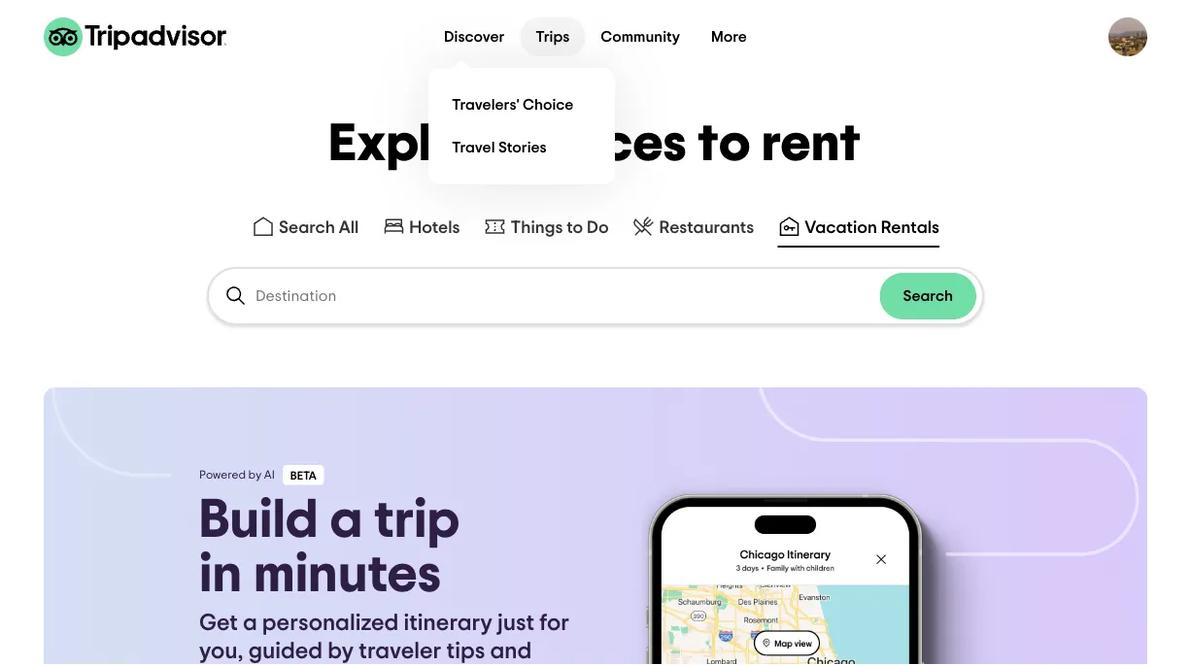 Task type: locate. For each thing, give the bounding box(es) containing it.
tripadvisor image
[[44, 18, 226, 56]]

hotels link
[[382, 215, 460, 238]]

things to do button
[[480, 211, 613, 248]]

a for personalized
[[243, 612, 257, 636]]

do
[[587, 219, 609, 236]]

all
[[339, 219, 359, 236]]

a left trip
[[330, 493, 363, 548]]

search search field down do
[[209, 269, 983, 324]]

a
[[330, 493, 363, 548], [243, 612, 257, 636]]

by down 'personalized'
[[328, 641, 354, 664]]

restaurants link
[[632, 215, 755, 238]]

a inside "build a trip in minutes"
[[330, 493, 363, 548]]

tips
[[447, 641, 485, 664]]

search all button
[[248, 211, 363, 248]]

build a trip in minutes
[[199, 493, 460, 602]]

discover
[[444, 29, 505, 45]]

restaurants
[[660, 219, 755, 236]]

a right get
[[243, 612, 257, 636]]

0 vertical spatial a
[[330, 493, 363, 548]]

1 vertical spatial by
[[328, 641, 354, 664]]

travel stories
[[452, 140, 547, 156]]

travel
[[452, 140, 495, 156]]

by
[[248, 470, 262, 481], [328, 641, 354, 664]]

search for search all
[[279, 219, 335, 236]]

search inside tab list
[[279, 219, 335, 236]]

explore places to rent
[[330, 118, 862, 171]]

personalized
[[262, 612, 399, 636]]

search down rentals
[[904, 289, 954, 304]]

0 vertical spatial search
[[279, 219, 335, 236]]

discover button
[[429, 17, 520, 56]]

1 horizontal spatial by
[[328, 641, 354, 664]]

search
[[279, 219, 335, 236], [904, 289, 954, 304]]

1 vertical spatial a
[[243, 612, 257, 636]]

vacation rentals button
[[774, 211, 944, 248]]

search button
[[880, 273, 977, 320]]

menu
[[429, 68, 615, 185]]

1 horizontal spatial search
[[904, 289, 954, 304]]

1 horizontal spatial to
[[698, 118, 752, 171]]

a inside get a personalized itinerary just for you, guided by traveler tips an
[[243, 612, 257, 636]]

1 vertical spatial search
[[904, 289, 954, 304]]

by left ai
[[248, 470, 262, 481]]

search search field containing search
[[209, 269, 983, 324]]

travel stories link
[[444, 126, 600, 169]]

ai
[[264, 470, 275, 481]]

more button
[[696, 17, 763, 56]]

1 horizontal spatial a
[[330, 493, 363, 548]]

search search field down things to do
[[256, 288, 880, 305]]

to
[[698, 118, 752, 171], [567, 219, 583, 236]]

0 vertical spatial by
[[248, 470, 262, 481]]

to up restaurants at right top
[[698, 118, 752, 171]]

places
[[525, 118, 687, 171]]

0 horizontal spatial search
[[279, 219, 335, 236]]

0 horizontal spatial by
[[248, 470, 262, 481]]

profile picture image
[[1109, 17, 1148, 56]]

get
[[199, 612, 238, 636]]

in
[[199, 548, 242, 602]]

trip
[[374, 493, 460, 548]]

Search search field
[[209, 269, 983, 324], [256, 288, 880, 305]]

restaurants button
[[629, 211, 758, 248]]

search left all
[[279, 219, 335, 236]]

search image
[[225, 285, 248, 308]]

tab list
[[0, 207, 1192, 252]]

0 horizontal spatial to
[[567, 219, 583, 236]]

1 vertical spatial to
[[567, 219, 583, 236]]

0 horizontal spatial a
[[243, 612, 257, 636]]

for
[[540, 612, 570, 636]]

to left do
[[567, 219, 583, 236]]



Task type: describe. For each thing, give the bounding box(es) containing it.
vacation rentals link
[[778, 215, 940, 238]]

search all
[[279, 219, 359, 236]]

community button
[[586, 17, 696, 56]]

search for search
[[904, 289, 954, 304]]

itinerary
[[404, 612, 493, 636]]

trips
[[536, 29, 570, 45]]

to inside button
[[567, 219, 583, 236]]

things to do link
[[484, 215, 609, 238]]

choice
[[523, 97, 574, 113]]

things to do
[[511, 219, 609, 236]]

travelers'
[[452, 97, 520, 113]]

stories
[[499, 140, 547, 156]]

beta
[[291, 471, 317, 483]]

powered
[[199, 470, 246, 481]]

build
[[199, 493, 318, 548]]

vacation rentals
[[805, 219, 940, 236]]

powered by ai
[[199, 470, 275, 481]]

vacation
[[805, 219, 878, 236]]

0 vertical spatial to
[[698, 118, 752, 171]]

get a personalized itinerary just for you, guided by traveler tips an
[[199, 612, 570, 666]]

rentals
[[881, 219, 940, 236]]

explore
[[330, 118, 514, 171]]

minutes
[[254, 548, 441, 602]]

a for trip
[[330, 493, 363, 548]]

community
[[601, 29, 680, 45]]

travelers' choice link
[[444, 84, 600, 126]]

hotels button
[[378, 211, 464, 248]]

by inside get a personalized itinerary just for you, guided by traveler tips an
[[328, 641, 354, 664]]

menu containing travelers' choice
[[429, 68, 615, 185]]

you,
[[199, 641, 244, 664]]

things
[[511, 219, 563, 236]]

just
[[498, 612, 535, 636]]

rent
[[763, 118, 862, 171]]

more
[[712, 29, 747, 45]]

travelers' choice
[[452, 97, 574, 113]]

tab list containing search all
[[0, 207, 1192, 252]]

traveler
[[359, 641, 442, 664]]

hotels
[[410, 219, 460, 236]]

guided
[[248, 641, 323, 664]]

trips button
[[520, 17, 586, 56]]



Task type: vqa. For each thing, say whether or not it's contained in the screenshot.
Things to Do
yes



